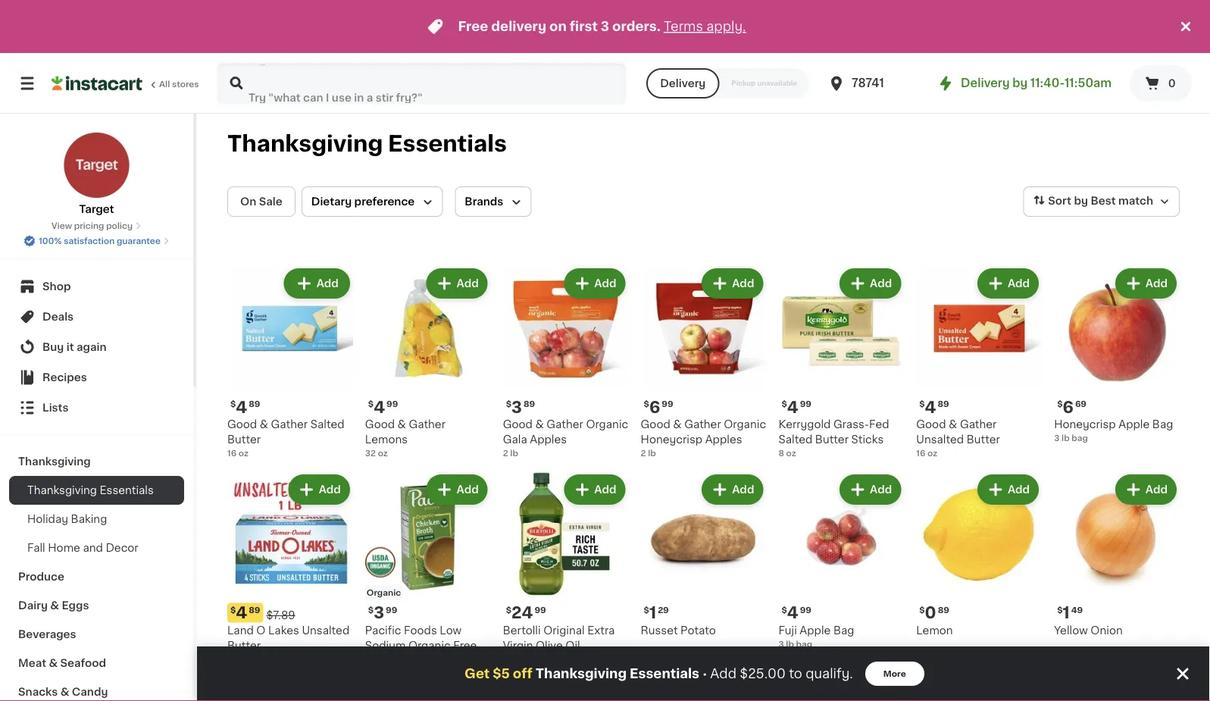 Task type: locate. For each thing, give the bounding box(es) containing it.
bag down fuji
[[796, 640, 813, 648]]

1 vertical spatial by
[[1074, 196, 1088, 206]]

lb
[[1062, 434, 1070, 442], [648, 449, 656, 457], [510, 449, 518, 457], [786, 640, 794, 648]]

0 vertical spatial essentials
[[388, 133, 507, 155]]

apple for 4
[[800, 625, 831, 636]]

bag inside fuji apple bag 3 lb bag
[[796, 640, 813, 648]]

olive
[[536, 640, 563, 651]]

apple inside honeycrisp apple bag 3 lb bag
[[1119, 419, 1150, 430]]

$ 4 99 up lemons
[[368, 399, 398, 415]]

options
[[566, 669, 598, 677]]

6 left 69
[[1063, 399, 1074, 415]]

sort
[[1049, 196, 1072, 206]]

4 oz from the left
[[928, 449, 938, 457]]

add for fuji apple bag
[[870, 484, 892, 495]]

meat & seafood link
[[9, 649, 184, 678]]

gather for good & gather organic gala apples
[[547, 419, 584, 430]]

0 horizontal spatial essentials
[[100, 485, 154, 496]]

treatment tracker modal dialog
[[197, 647, 1211, 701]]

dietary
[[311, 196, 352, 207]]

1 horizontal spatial apple
[[1119, 419, 1150, 430]]

gather inside good & gather organic honeycrisp apples 2 lb
[[685, 419, 721, 430]]

butter inside good & gather salted butter 16 oz
[[227, 434, 261, 445]]

0 vertical spatial apple
[[1119, 419, 1150, 430]]

add button for kerrygold grass-fed salted butter sticks
[[841, 270, 900, 297]]

1 horizontal spatial unsalted
[[917, 434, 964, 445]]

free inside limited time offer region
[[458, 20, 488, 33]]

$ 4 99 up fuji
[[782, 605, 812, 621]]

by inside field
[[1074, 196, 1088, 206]]

6
[[650, 399, 660, 415], [1063, 399, 1074, 415]]

1 horizontal spatial thanksgiving essentials
[[227, 133, 507, 155]]

candy
[[72, 687, 108, 697]]

add button for good & gather unsalted butter
[[979, 270, 1038, 297]]

delivery
[[961, 78, 1010, 89], [660, 78, 706, 89]]

add inside treatment tracker modal 'dialog'
[[711, 667, 737, 680]]

sponsored badge image inside product group
[[503, 680, 549, 689]]

lb down $ 6 69
[[1062, 434, 1070, 442]]

0 vertical spatial by
[[1013, 78, 1028, 89]]

$ 4 89 up good & gather unsalted butter 16 oz
[[920, 399, 950, 415]]

snacks & candy
[[18, 687, 108, 697]]

salted inside good & gather salted butter 16 oz
[[311, 419, 345, 430]]

0 vertical spatial bag
[[1072, 434, 1088, 442]]

$ up good & gather organic honeycrisp apples 2 lb
[[644, 400, 650, 408]]

0 horizontal spatial by
[[1013, 78, 1028, 89]]

bag inside fuji apple bag 3 lb bag
[[834, 625, 855, 636]]

russet
[[641, 625, 678, 636]]

by left 11:40- at the right top
[[1013, 78, 1028, 89]]

apples inside good & gather organic gala apples 2 lb
[[530, 434, 567, 445]]

delivery inside "button"
[[660, 78, 706, 89]]

all stores
[[159, 80, 199, 88]]

apples inside good & gather organic honeycrisp apples 2 lb
[[705, 434, 743, 445]]

4 up kerrygold
[[787, 399, 799, 415]]

1 1 from the left
[[650, 605, 657, 621]]

lb inside honeycrisp apple bag 3 lb bag
[[1062, 434, 1070, 442]]

add button for good & gather organic honeycrisp apples
[[704, 270, 762, 297]]

$ up good & gather salted butter 16 oz
[[230, 400, 236, 408]]

& inside good & gather organic honeycrisp apples 2 lb
[[673, 419, 682, 430]]

0 horizontal spatial honeycrisp
[[641, 434, 703, 445]]

& inside good & gather organic gala apples 2 lb
[[536, 419, 544, 430]]

add button
[[289, 270, 349, 297], [428, 270, 486, 297], [566, 270, 624, 297], [704, 270, 762, 297], [841, 270, 900, 297], [979, 270, 1038, 297], [1117, 270, 1176, 297], [290, 476, 349, 503], [428, 476, 486, 503], [566, 476, 624, 503], [704, 476, 762, 503], [841, 476, 900, 503], [979, 476, 1038, 503], [1117, 476, 1176, 503]]

1 6 from the left
[[650, 399, 660, 415]]

add for good & gather organic honeycrisp apples
[[732, 278, 755, 289]]

2 1 from the left
[[1063, 605, 1070, 621]]

$ 4 89
[[230, 399, 260, 415], [920, 399, 950, 415], [230, 605, 260, 621]]

bag down $ 6 69
[[1072, 434, 1088, 442]]

add for good & gather salted butter
[[318, 278, 341, 289]]

brands
[[465, 196, 504, 207]]

match
[[1119, 196, 1154, 206]]

1 horizontal spatial 0
[[1169, 78, 1176, 89]]

1 vertical spatial bag
[[796, 640, 813, 648]]

seafood
[[60, 658, 106, 669]]

Search field
[[218, 64, 626, 103]]

99 right the 24
[[535, 606, 546, 614]]

good & gather lemons 32 oz
[[365, 419, 446, 457]]

oz inside good & gather lemons 32 oz
[[378, 449, 388, 457]]

2 horizontal spatial 2
[[641, 449, 646, 457]]

78741 button
[[828, 62, 919, 105]]

good for good & gather unsalted butter
[[917, 419, 946, 430]]

produce
[[18, 572, 64, 582]]

delivery button
[[647, 68, 720, 99]]

get
[[465, 667, 490, 680]]

99 for fuji apple bag
[[800, 606, 812, 614]]

99 up pacific
[[386, 606, 397, 614]]

3 gather from the left
[[409, 419, 446, 430]]

89 for organic
[[524, 400, 535, 408]]

honeycrisp down the $ 6 99
[[641, 434, 703, 445]]

by
[[1013, 78, 1028, 89], [1074, 196, 1088, 206]]

89 up good & gather salted butter 16 oz
[[249, 400, 260, 408]]

0 horizontal spatial delivery
[[660, 78, 706, 89]]

99 inside $ 24 99
[[535, 606, 546, 614]]

foods
[[404, 625, 437, 636]]

2 right oz,
[[537, 669, 542, 677]]

16 for good & gather salted butter
[[227, 449, 237, 457]]

0 horizontal spatial 1
[[650, 605, 657, 621]]

deals
[[42, 312, 74, 322]]

thanksgiving inside treatment tracker modal 'dialog'
[[536, 667, 627, 680]]

lb down the $ 6 99
[[648, 449, 656, 457]]

4 up lemons
[[374, 399, 385, 415]]

& inside good & gather unsalted butter 16 oz
[[949, 419, 958, 430]]

bag inside honeycrisp apple bag 3 lb bag
[[1072, 434, 1088, 442]]

16 inside good & gather salted butter 16 oz
[[227, 449, 237, 457]]

99 inside the $ 6 99
[[662, 400, 674, 408]]

$ 24 99
[[506, 605, 546, 621]]

$ for bertolli original extra virgin olive oil
[[506, 606, 512, 614]]

on sale button
[[227, 186, 295, 217]]

$ up good & gather unsalted butter 16 oz
[[920, 400, 925, 408]]

0 horizontal spatial unsalted
[[302, 625, 350, 636]]

butter for kerrygold grass-fed salted butter sticks
[[816, 434, 849, 445]]

3 down $ 6 69
[[1055, 434, 1060, 442]]

1 horizontal spatial essentials
[[388, 133, 507, 155]]

sponsored badge image
[[503, 680, 549, 689], [365, 696, 411, 701]]

lb inside good & gather organic gala apples 2 lb
[[510, 449, 518, 457]]

range
[[365, 655, 400, 666]]

1 horizontal spatial bag
[[1153, 419, 1174, 430]]

4 for good & gather salted butter
[[236, 399, 247, 415]]

$ for pacific foods low sodium organic free range chicken broth
[[368, 606, 374, 614]]

delivery for delivery
[[660, 78, 706, 89]]

thanksgiving up holiday baking
[[27, 485, 97, 496]]

1 vertical spatial unsalted
[[302, 625, 350, 636]]

4 up fuji
[[787, 605, 799, 621]]

1 horizontal spatial honeycrisp
[[1055, 419, 1116, 430]]

dairy & eggs
[[18, 600, 89, 611]]

product group
[[227, 265, 353, 459], [365, 265, 491, 459], [503, 265, 629, 459], [641, 265, 767, 459], [779, 265, 905, 459], [917, 265, 1042, 459], [1055, 265, 1180, 444], [227, 471, 353, 693], [365, 471, 491, 701], [503, 471, 629, 693], [641, 471, 767, 638], [779, 471, 905, 650], [917, 471, 1042, 638], [1055, 471, 1180, 638]]

0 horizontal spatial thanksgiving essentials
[[27, 485, 154, 496]]

89 for unsalted
[[938, 400, 950, 408]]

$ inside the $ 0 89
[[920, 606, 925, 614]]

qualify.
[[806, 667, 853, 680]]

good inside good & gather lemons 32 oz
[[365, 419, 395, 430]]

good for good & gather organic gala apples
[[503, 419, 533, 430]]

0 vertical spatial 0
[[1169, 78, 1176, 89]]

oz inside good & gather unsalted butter 16 oz
[[928, 449, 938, 457]]

1 left 29
[[650, 605, 657, 621]]

& for snacks & candy
[[60, 687, 69, 697]]

thanksgiving essentials inside main content
[[227, 133, 507, 155]]

3 good from the left
[[365, 419, 395, 430]]

1 16 from the left
[[227, 449, 237, 457]]

2 16 from the left
[[917, 449, 926, 457]]

•
[[703, 668, 708, 680]]

lb down gala
[[510, 449, 518, 457]]

thanksgiving essentials up dietary preference
[[227, 133, 507, 155]]

dietary preference button
[[302, 186, 443, 217]]

4 up good & gather salted butter 16 oz
[[236, 399, 247, 415]]

1 horizontal spatial 6
[[1063, 399, 1074, 415]]

None search field
[[217, 62, 627, 105]]

buy it again link
[[9, 332, 184, 362]]

$ inside $ 1 29
[[644, 606, 650, 614]]

$ up fuji
[[782, 606, 787, 614]]

delivery down terms
[[660, 78, 706, 89]]

thanksgiving down (566)
[[536, 667, 627, 680]]

$ inside $ 3 89
[[506, 400, 512, 408]]

essentials up holiday baking link
[[100, 485, 154, 496]]

salted inside kerrygold grass-fed salted butter sticks 8 oz
[[779, 434, 813, 445]]

lb down fuji
[[786, 640, 794, 648]]

$ up kerrygold
[[782, 400, 787, 408]]

honeycrisp down 69
[[1055, 419, 1116, 430]]

0 horizontal spatial bag
[[796, 640, 813, 648]]

good inside good & gather organic gala apples 2 lb
[[503, 419, 533, 430]]

2 good from the left
[[641, 419, 671, 430]]

3 oz from the left
[[787, 449, 796, 457]]

bertolli original extra virgin olive oil
[[503, 625, 615, 651]]

1 horizontal spatial bag
[[1072, 434, 1088, 442]]

delivery left 11:40- at the right top
[[961, 78, 1010, 89]]

5 gather from the left
[[960, 419, 997, 430]]

land
[[227, 625, 254, 636]]

fall home and decor
[[27, 543, 138, 553]]

get $5 off thanksgiving essentials • add $25.00 to qualify.
[[465, 667, 853, 680]]

& for good & gather organic gala apples 2 lb
[[536, 419, 544, 430]]

bag inside honeycrisp apple bag 3 lb bag
[[1153, 419, 1174, 430]]

&
[[260, 419, 268, 430], [673, 419, 682, 430], [398, 419, 406, 430], [536, 419, 544, 430], [949, 419, 958, 430], [50, 600, 59, 611], [49, 658, 58, 669], [60, 687, 69, 697]]

0 horizontal spatial apple
[[800, 625, 831, 636]]

0 vertical spatial salted
[[311, 419, 345, 430]]

0 vertical spatial honeycrisp
[[1055, 419, 1116, 430]]

89 up "o"
[[249, 606, 260, 614]]

4 gather from the left
[[547, 419, 584, 430]]

by right sort
[[1074, 196, 1088, 206]]

$ left 69
[[1058, 400, 1063, 408]]

89 inside $ 3 89
[[524, 400, 535, 408]]

$ for good & gather organic honeycrisp apples
[[644, 400, 650, 408]]

3 inside fuji apple bag 3 lb bag
[[779, 640, 784, 648]]

add button for good & gather salted butter
[[289, 270, 349, 297]]

0 horizontal spatial 16
[[227, 449, 237, 457]]

free inside pacific foods low sodium organic free range chicken broth
[[454, 640, 477, 651]]

2 inside good & gather organic honeycrisp apples 2 lb
[[641, 449, 646, 457]]

unsalted inside good & gather unsalted butter 16 oz
[[917, 434, 964, 445]]

gather for good & gather organic honeycrisp apples
[[685, 419, 721, 430]]

$ up lemon
[[920, 606, 925, 614]]

4 for fuji apple bag
[[787, 605, 799, 621]]

6 up good & gather organic honeycrisp apples 2 lb
[[650, 399, 660, 415]]

2 down gala
[[503, 449, 508, 457]]

bag for 6
[[1153, 419, 1174, 430]]

1 horizontal spatial sponsored badge image
[[503, 680, 549, 689]]

apple for 6
[[1119, 419, 1150, 430]]

gather for good & gather lemons
[[409, 419, 446, 430]]

2 down the $ 6 99
[[641, 449, 646, 457]]

recipes link
[[9, 362, 184, 393]]

$ 1 29
[[644, 605, 669, 621]]

$ inside $ 24 99
[[506, 606, 512, 614]]

0 horizontal spatial apples
[[530, 434, 567, 445]]

0 vertical spatial bag
[[1153, 419, 1174, 430]]

bag
[[1153, 419, 1174, 430], [834, 625, 855, 636]]

organic
[[724, 419, 766, 430], [586, 419, 629, 430], [367, 588, 401, 597], [408, 640, 451, 651]]

0 vertical spatial unsalted
[[917, 434, 964, 445]]

unsalted
[[917, 434, 964, 445], [302, 625, 350, 636]]

99 up lemons
[[387, 400, 398, 408]]

product group containing 24
[[503, 471, 629, 693]]

2 apples from the left
[[530, 434, 567, 445]]

bag for 4
[[834, 625, 855, 636]]

$5
[[493, 667, 510, 680]]

lakes
[[268, 625, 299, 636]]

unsalted down '$4.89 original price: $7.89' element
[[302, 625, 350, 636]]

99 up good & gather organic honeycrisp apples 2 lb
[[662, 400, 674, 408]]

apples
[[705, 434, 743, 445], [530, 434, 567, 445]]

good inside good & gather salted butter 16 oz
[[227, 419, 257, 430]]

1 horizontal spatial apples
[[705, 434, 743, 445]]

free left delivery in the left of the page
[[458, 20, 488, 33]]

$ 4 89 for good & gather unsalted butter
[[920, 399, 950, 415]]

1 vertical spatial bag
[[834, 625, 855, 636]]

89 for salted
[[249, 400, 260, 408]]

oil
[[566, 640, 580, 651]]

$ for russet potato
[[644, 606, 650, 614]]

2
[[641, 449, 646, 457], [503, 449, 508, 457], [537, 669, 542, 677]]

by for sort
[[1074, 196, 1088, 206]]

organic inside pacific foods low sodium organic free range chicken broth
[[408, 640, 451, 651]]

good for good & gather lemons
[[365, 419, 395, 430]]

honeycrisp
[[1055, 419, 1116, 430], [641, 434, 703, 445]]

2 gather from the left
[[685, 419, 721, 430]]

it
[[67, 342, 74, 352]]

essentials down search field
[[388, 133, 507, 155]]

0 horizontal spatial sponsored badge image
[[365, 696, 411, 701]]

delivery by 11:40-11:50am
[[961, 78, 1112, 89]]

0 vertical spatial free
[[458, 20, 488, 33]]

16 inside good & gather unsalted butter 16 oz
[[917, 449, 926, 457]]

$ inside $ 1 49
[[1058, 606, 1063, 614]]

thanksgiving
[[227, 133, 383, 155], [18, 456, 91, 467], [27, 485, 97, 496], [536, 667, 627, 680]]

& for good & gather organic honeycrisp apples 2 lb
[[673, 419, 682, 430]]

free up broth
[[454, 640, 477, 651]]

apple inside fuji apple bag 3 lb bag
[[800, 625, 831, 636]]

$ 4 89 up good & gather salted butter 16 oz
[[230, 399, 260, 415]]

0 inside product group
[[925, 605, 937, 621]]

0 horizontal spatial 0
[[925, 605, 937, 621]]

good for good & gather salted butter
[[227, 419, 257, 430]]

sponsored badge image down range
[[365, 696, 411, 701]]

good inside good & gather unsalted butter 16 oz
[[917, 419, 946, 430]]

2 inside good & gather organic gala apples 2 lb
[[503, 449, 508, 457]]

3 down fuji
[[779, 640, 784, 648]]

2 horizontal spatial essentials
[[630, 667, 700, 680]]

1 good from the left
[[227, 419, 257, 430]]

$ for honeycrisp apple bag
[[1058, 400, 1063, 408]]

2 vertical spatial essentials
[[630, 667, 700, 680]]

target logo image
[[63, 132, 130, 199]]

1 oz from the left
[[239, 449, 249, 457]]

orders.
[[613, 20, 661, 33]]

& inside good & gather salted butter 16 oz
[[260, 419, 268, 430]]

$ 4 99 up kerrygold
[[782, 399, 812, 415]]

0 horizontal spatial salted
[[311, 419, 345, 430]]

$ 4 89 up "land"
[[230, 605, 260, 621]]

lb inside fuji apple bag 3 lb bag
[[786, 640, 794, 648]]

pacific
[[365, 625, 401, 636]]

$ left 49
[[1058, 606, 1063, 614]]

99 for pacific foods low sodium organic free range chicken broth
[[386, 606, 397, 614]]

essentials left •
[[630, 667, 700, 680]]

1 vertical spatial salted
[[779, 434, 813, 445]]

1 vertical spatial apple
[[800, 625, 831, 636]]

89 up good & gather unsalted butter 16 oz
[[938, 400, 950, 408]]

dairy
[[18, 600, 48, 611]]

$ for good & gather organic gala apples
[[506, 400, 512, 408]]

& inside good & gather lemons 32 oz
[[398, 419, 406, 430]]

$ inside $ 3 99
[[368, 606, 374, 614]]

$4.89 original price: $7.89 element
[[227, 603, 353, 623]]

add for kerrygold grass-fed salted butter sticks
[[870, 278, 892, 289]]

4 up good & gather unsalted butter 16 oz
[[925, 399, 937, 415]]

5 good from the left
[[917, 419, 946, 430]]

0 horizontal spatial 2
[[503, 449, 508, 457]]

chicken
[[402, 655, 446, 666]]

99 up fuji apple bag 3 lb bag
[[800, 606, 812, 614]]

1 vertical spatial honeycrisp
[[641, 434, 703, 445]]

free delivery on first 3 orders. terms apply.
[[458, 20, 746, 33]]

add button for yellow onion
[[1117, 476, 1176, 503]]

thanksgiving essentials up the baking
[[27, 485, 154, 496]]

$ up gala
[[506, 400, 512, 408]]

butter inside kerrygold grass-fed salted butter sticks 8 oz
[[816, 434, 849, 445]]

holiday
[[27, 514, 68, 525]]

1 vertical spatial free
[[454, 640, 477, 651]]

sponsored badge image down off
[[503, 680, 549, 689]]

1 left 49
[[1063, 605, 1070, 621]]

0 vertical spatial sponsored badge image
[[503, 680, 549, 689]]

4 for good & gather lemons
[[374, 399, 385, 415]]

1 horizontal spatial by
[[1074, 196, 1088, 206]]

1 horizontal spatial 1
[[1063, 605, 1070, 621]]

and
[[83, 543, 103, 553]]

$ 4 89 inside '$4.89 original price: $7.89' element
[[230, 605, 260, 621]]

sponsored badge image for 3
[[365, 696, 411, 701]]

thanksgiving up thanksgiving essentials link
[[18, 456, 91, 467]]

gather inside good & gather salted butter 16 oz
[[271, 419, 308, 430]]

gather for good & gather unsalted butter
[[960, 419, 997, 430]]

$ for lemon
[[920, 606, 925, 614]]

unsalted right sticks at the right
[[917, 434, 964, 445]]

gather inside good & gather unsalted butter 16 oz
[[960, 419, 997, 430]]

1 horizontal spatial salted
[[779, 434, 813, 445]]

$ up lemons
[[368, 400, 374, 408]]

$ left 29
[[644, 606, 650, 614]]

(566)
[[559, 657, 582, 665]]

1 gather from the left
[[271, 419, 308, 430]]

99 up kerrygold
[[800, 400, 812, 408]]

2 6 from the left
[[1063, 399, 1074, 415]]

$ up bertolli
[[506, 606, 512, 614]]

99 inside $ 3 99
[[386, 606, 397, 614]]

0 vertical spatial thanksgiving essentials
[[227, 133, 507, 155]]

good inside good & gather organic honeycrisp apples 2 lb
[[641, 419, 671, 430]]

3 right the first
[[601, 20, 610, 33]]

$ up pacific
[[368, 606, 374, 614]]

meat
[[18, 658, 46, 669]]

potato
[[681, 625, 716, 636]]

gather for good & gather salted butter
[[271, 419, 308, 430]]

100%
[[39, 237, 62, 245]]

add for lemon
[[1008, 484, 1030, 495]]

$ 4 89 for good & gather salted butter
[[230, 399, 260, 415]]

0
[[1169, 78, 1176, 89], [925, 605, 937, 621]]

add for land o lakes unsalted butter
[[319, 484, 341, 495]]

add button for honeycrisp apple bag
[[1117, 270, 1176, 297]]

89 up gala
[[524, 400, 535, 408]]

2 oz from the left
[[378, 449, 388, 457]]

3 up gala
[[512, 399, 522, 415]]

1 horizontal spatial 2
[[537, 669, 542, 677]]

1 vertical spatial essentials
[[100, 485, 154, 496]]

all
[[159, 80, 170, 88]]

1 vertical spatial 0
[[925, 605, 937, 621]]

0 inside button
[[1169, 78, 1176, 89]]

1 horizontal spatial 16
[[917, 449, 926, 457]]

thanksgiving essentials main content
[[197, 114, 1211, 701]]

1 vertical spatial sponsored badge image
[[365, 696, 411, 701]]

russet potato
[[641, 625, 716, 636]]

1 apples from the left
[[705, 434, 743, 445]]

4 good from the left
[[503, 419, 533, 430]]

89 up lemon
[[938, 606, 950, 614]]

gather inside good & gather lemons 32 oz
[[409, 419, 446, 430]]

$ inside the $ 6 99
[[644, 400, 650, 408]]

1 for yellow
[[1063, 605, 1070, 621]]

0 horizontal spatial bag
[[834, 625, 855, 636]]

gather inside good & gather organic gala apples 2 lb
[[547, 419, 584, 430]]

99
[[662, 400, 674, 408], [387, 400, 398, 408], [800, 400, 812, 408], [386, 606, 397, 614], [535, 606, 546, 614], [800, 606, 812, 614]]

butter inside good & gather unsalted butter 16 oz
[[967, 434, 1000, 445]]

essentials
[[388, 133, 507, 155], [100, 485, 154, 496], [630, 667, 700, 680]]

0 horizontal spatial 6
[[650, 399, 660, 415]]

butter
[[227, 434, 261, 445], [816, 434, 849, 445], [967, 434, 1000, 445], [227, 640, 261, 651]]

99 for good & gather lemons
[[387, 400, 398, 408]]

1 horizontal spatial delivery
[[961, 78, 1010, 89]]

3 up pacific
[[374, 605, 384, 621]]

again
[[77, 342, 107, 352]]

★★★★★
[[227, 655, 280, 665], [227, 655, 280, 665], [503, 655, 556, 665], [503, 655, 556, 665]]

$ inside $ 6 69
[[1058, 400, 1063, 408]]

bag
[[1072, 434, 1088, 442], [796, 640, 813, 648]]

unsalted inside land o lakes unsalted butter
[[302, 625, 350, 636]]



Task type: vqa. For each thing, say whether or not it's contained in the screenshot.
happens
no



Task type: describe. For each thing, give the bounding box(es) containing it.
89 inside the $ 0 89
[[938, 606, 950, 614]]

baking
[[71, 514, 107, 525]]

$ 6 69
[[1058, 399, 1087, 415]]

item badge image
[[365, 547, 396, 577]]

deals link
[[9, 302, 184, 332]]

$ for kerrygold grass-fed salted butter sticks
[[782, 400, 787, 408]]

yellow onion
[[1055, 625, 1123, 636]]

$ 4 99 for fuji
[[782, 605, 812, 621]]

by for delivery
[[1013, 78, 1028, 89]]

target link
[[63, 132, 130, 217]]

snacks
[[18, 687, 58, 697]]

add for yellow onion
[[1146, 484, 1168, 495]]

$ for fuji apple bag
[[782, 606, 787, 614]]

8
[[779, 449, 784, 457]]

guarantee
[[117, 237, 161, 245]]

holiday baking link
[[9, 505, 184, 534]]

29
[[658, 606, 669, 614]]

delivery for delivery by 11:40-11:50am
[[961, 78, 1010, 89]]

terms apply. link
[[664, 20, 746, 33]]

meat & seafood
[[18, 658, 106, 669]]

salted for good & gather salted butter
[[311, 419, 345, 430]]

4 up "land"
[[236, 605, 247, 621]]

butter for good & gather unsalted butter
[[967, 434, 1000, 445]]

16 for good & gather unsalted butter
[[917, 449, 926, 457]]

$ 6 99
[[644, 399, 674, 415]]

add for russet potato
[[732, 484, 755, 495]]

$ for good & gather unsalted butter
[[920, 400, 925, 408]]

100% satisfaction guarantee button
[[24, 232, 170, 247]]

more button
[[865, 662, 925, 686]]

low
[[440, 625, 462, 636]]

essentials inside treatment tracker modal 'dialog'
[[630, 667, 700, 680]]

honeycrisp apple bag 3 lb bag
[[1055, 419, 1174, 442]]

beverages
[[18, 629, 76, 640]]

add for good & gather organic gala apples
[[595, 278, 617, 289]]

off
[[513, 667, 533, 680]]

fuji apple bag 3 lb bag
[[779, 625, 855, 648]]

best match
[[1091, 196, 1154, 206]]

add button for fuji apple bag
[[841, 476, 900, 503]]

apples for 3
[[530, 434, 567, 445]]

extra
[[588, 625, 615, 636]]

2 inside product group
[[537, 669, 542, 677]]

view
[[51, 222, 72, 230]]

6 for good & gather organic honeycrisp apples
[[650, 399, 660, 415]]

lb inside good & gather organic honeycrisp apples 2 lb
[[648, 449, 656, 457]]

buy
[[42, 342, 64, 352]]

& for good & gather salted butter 16 oz
[[260, 419, 268, 430]]

$ 1 49
[[1058, 605, 1083, 621]]

32
[[365, 449, 376, 457]]

view pricing policy link
[[51, 220, 142, 232]]

11:40-
[[1031, 78, 1065, 89]]

$ 4 99 for kerrygold
[[782, 399, 812, 415]]

organic inside good & gather organic gala apples 2 lb
[[586, 419, 629, 430]]

first
[[570, 20, 598, 33]]

stores
[[172, 80, 199, 88]]

add button for lemon
[[979, 476, 1038, 503]]

yellow
[[1055, 625, 1088, 636]]

lemon
[[917, 625, 953, 636]]

$25.00
[[740, 667, 786, 680]]

11:50am
[[1065, 78, 1112, 89]]

produce link
[[9, 562, 184, 591]]

butter for good & gather salted butter
[[227, 434, 261, 445]]

shop link
[[9, 271, 184, 302]]

good & gather unsalted butter 16 oz
[[917, 419, 1000, 457]]

1 for russet
[[650, 605, 657, 621]]

butter inside land o lakes unsalted butter
[[227, 640, 261, 651]]

oz inside kerrygold grass-fed salted butter sticks 8 oz
[[787, 449, 796, 457]]

all stores link
[[52, 62, 200, 105]]

fuji
[[779, 625, 797, 636]]

$ up "land"
[[230, 606, 236, 614]]

original
[[544, 625, 585, 636]]

decor
[[106, 543, 138, 553]]

buy it again
[[42, 342, 107, 352]]

fall home and decor link
[[9, 534, 184, 562]]

target
[[79, 204, 114, 215]]

4 for kerrygold grass-fed salted butter sticks
[[787, 399, 799, 415]]

2 for 3
[[503, 449, 508, 457]]

89 inside '$4.89 original price: $7.89' element
[[249, 606, 260, 614]]

99 for bertolli original extra virgin olive oil
[[535, 606, 546, 614]]

6 for honeycrisp apple bag
[[1063, 399, 1074, 415]]

pacific foods low sodium organic free range chicken broth
[[365, 625, 478, 666]]

thanksgiving link
[[9, 447, 184, 476]]

unsalted for gather
[[917, 434, 964, 445]]

add button for good & gather organic gala apples
[[566, 270, 624, 297]]

thanksgiving essentials link
[[9, 476, 184, 505]]

lemons
[[365, 434, 408, 445]]

$ for yellow onion
[[1058, 606, 1063, 614]]

3 inside limited time offer region
[[601, 20, 610, 33]]

to
[[789, 667, 803, 680]]

0 button
[[1130, 65, 1192, 102]]

99 for good & gather organic honeycrisp apples
[[662, 400, 674, 408]]

apply.
[[707, 20, 746, 33]]

honeycrisp inside good & gather organic honeycrisp apples 2 lb
[[641, 434, 703, 445]]

onion
[[1091, 625, 1123, 636]]

kerrygold grass-fed salted butter sticks 8 oz
[[779, 419, 890, 457]]

dairy & eggs link
[[9, 591, 184, 620]]

1 vertical spatial thanksgiving essentials
[[27, 485, 154, 496]]

& for dairy & eggs
[[50, 600, 59, 611]]

on
[[550, 20, 567, 33]]

bertolli
[[503, 625, 541, 636]]

salted for kerrygold grass-fed salted butter sticks
[[779, 434, 813, 445]]

& for meat & seafood
[[49, 658, 58, 669]]

honeycrisp inside honeycrisp apple bag 3 lb bag
[[1055, 419, 1116, 430]]

3 inside honeycrisp apple bag 3 lb bag
[[1055, 434, 1060, 442]]

oz,
[[522, 669, 535, 677]]

sponsored badge image for 24
[[503, 680, 549, 689]]

99 for kerrygold grass-fed salted butter sticks
[[800, 400, 812, 408]]

add for good & gather lemons
[[457, 278, 479, 289]]

& for good & gather lemons 32 oz
[[398, 419, 406, 430]]

instacart logo image
[[52, 74, 143, 92]]

oz inside good & gather salted butter 16 oz
[[239, 449, 249, 457]]

bag for 4
[[796, 640, 813, 648]]

add button for land o lakes unsalted butter
[[290, 476, 349, 503]]

total
[[544, 669, 564, 677]]

add button for good & gather lemons
[[428, 270, 486, 297]]

beverages link
[[9, 620, 184, 649]]

unsalted for lakes
[[302, 625, 350, 636]]

holiday baking
[[27, 514, 107, 525]]

& for good & gather unsalted butter 16 oz
[[949, 419, 958, 430]]

more
[[884, 670, 907, 678]]

snacks & candy link
[[9, 678, 184, 701]]

on sale
[[240, 196, 283, 207]]

recipes
[[42, 372, 87, 383]]

$ 4 99 for good
[[368, 399, 398, 415]]

69
[[1076, 400, 1087, 408]]

preference
[[354, 196, 415, 207]]

broth
[[448, 655, 478, 666]]

bag for 6
[[1072, 434, 1088, 442]]

sodium
[[365, 640, 406, 651]]

pricing
[[74, 222, 104, 230]]

51 fl oz, 2 total options
[[503, 669, 598, 677]]

good & gather organic honeycrisp apples 2 lb
[[641, 419, 766, 457]]

limited time offer region
[[0, 0, 1177, 53]]

sort by
[[1049, 196, 1088, 206]]

$ for good & gather lemons
[[368, 400, 374, 408]]

$ for good & gather salted butter
[[230, 400, 236, 408]]

add button for russet potato
[[704, 476, 762, 503]]

land o lakes unsalted butter
[[227, 625, 350, 651]]

78741
[[852, 78, 885, 89]]

thanksgiving up the dietary
[[227, 133, 383, 155]]

delivery
[[491, 20, 547, 33]]

brands button
[[455, 186, 532, 217]]

add for honeycrisp apple bag
[[1146, 278, 1168, 289]]

add for good & gather unsalted butter
[[1008, 278, 1030, 289]]

organic inside good & gather organic honeycrisp apples 2 lb
[[724, 419, 766, 430]]

$ 3 99
[[368, 605, 397, 621]]

$ 3 89
[[506, 399, 535, 415]]

Best match Sort by field
[[1024, 186, 1180, 217]]

apples for 6
[[705, 434, 743, 445]]

4 for good & gather unsalted butter
[[925, 399, 937, 415]]

product group containing 0
[[917, 471, 1042, 638]]

service type group
[[647, 68, 810, 99]]

2 for 6
[[641, 449, 646, 457]]

dietary preference
[[311, 196, 415, 207]]

lists
[[42, 403, 69, 413]]

policy
[[106, 222, 133, 230]]

good for good & gather organic honeycrisp apples
[[641, 419, 671, 430]]



